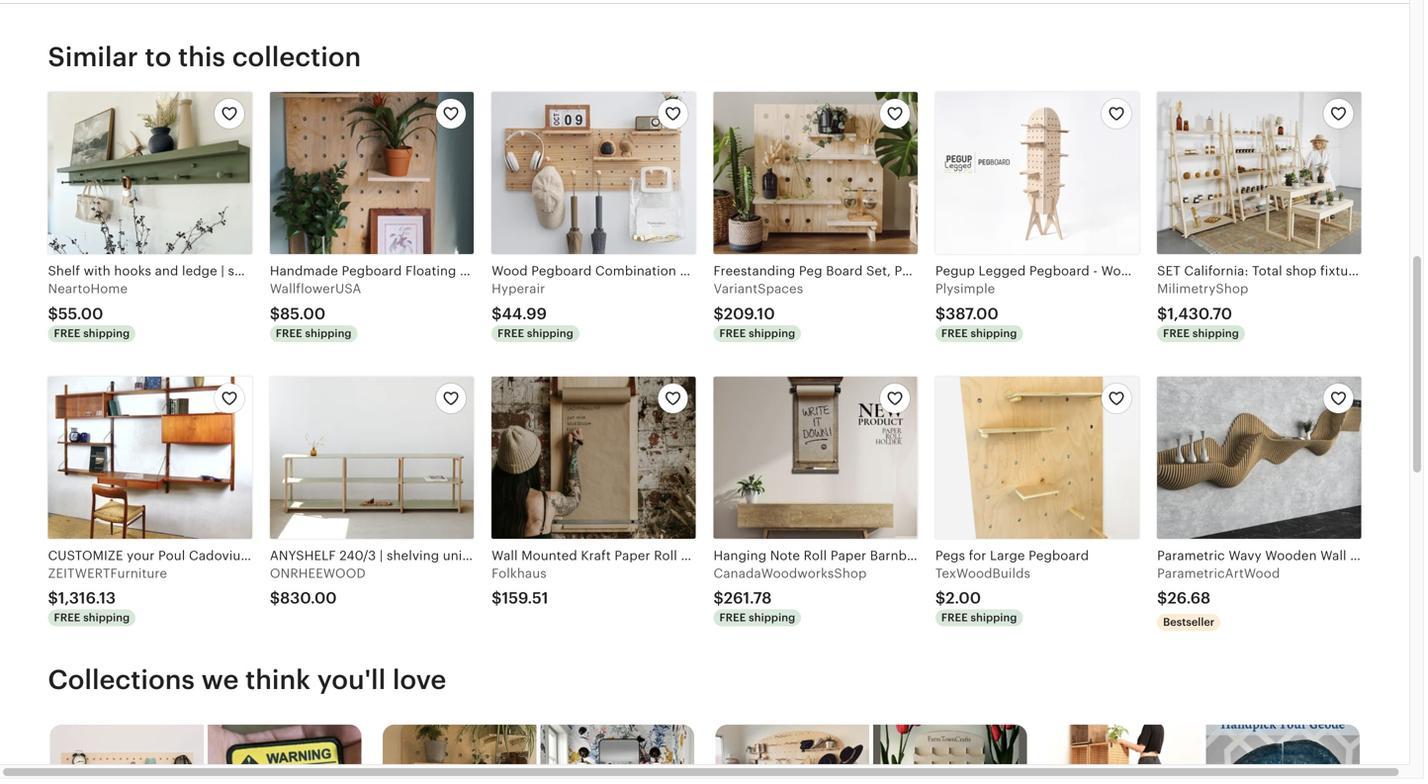 Task type: describe. For each thing, give the bounding box(es) containing it.
similar to this collection
[[48, 42, 361, 72]]

$ inside pegs for large pegboard texwoodbuilds $ 2.00 free shipping
[[936, 590, 946, 608]]

pegs for large pegboard texwoodbuilds $ 2.00 free shipping
[[936, 548, 1089, 624]]

pegs for large pegboard image
[[936, 377, 1140, 539]]

folkhaus
[[492, 566, 547, 581]]

large
[[990, 548, 1025, 563]]

free for 261.78
[[720, 612, 746, 624]]

$ for 1,316.13
[[48, 590, 58, 608]]

texwoodbuilds
[[936, 566, 1031, 581]]

free for 387.00
[[942, 327, 968, 340]]

collection
[[232, 42, 361, 72]]

freestanding peg board set, peg board display with shelving, pegboard stand, pegboard wall, market or retail display image
[[714, 92, 918, 254]]

shipping for 55.00
[[83, 327, 130, 340]]

shelf with hooks and ledge | shelf for pictures | kitchen decor | wooden peg rail | coat rack | entryway decor | minimalist | shaker peg image
[[48, 92, 252, 254]]

parametricartwood $ 26.68 bestseller
[[1158, 566, 1281, 629]]

wallflowerusa
[[270, 282, 362, 296]]

free for 44.99
[[498, 327, 524, 340]]

canadawoodworksshop $ 261.78 free shipping
[[714, 566, 867, 624]]

think
[[246, 665, 311, 695]]

collections we think you'll love
[[48, 665, 447, 695]]

85.00
[[280, 305, 326, 323]]

canadawoodworksshop
[[714, 566, 867, 581]]

$ for 85.00
[[270, 305, 280, 323]]

teal agate bookend pair of geode book stoppers crystal bookends for heavy books in beach nautical decor for teacher gift and librarian gift image
[[1206, 725, 1360, 780]]

free for 55.00
[[54, 327, 81, 340]]

variantspaces
[[714, 282, 804, 296]]

$ for 387.00
[[936, 305, 946, 323]]

hanging note roll paper barnboard roll kraft paper holder paper roll dispenser wall mounted paper roll farmhouse decor industrial decor image
[[714, 377, 918, 539]]

sticker display stand, 20 pockets, stickers, car coasters or anything 3 - 4.5 inch wide - customized topper and base plate. image
[[873, 725, 1027, 780]]

$ for 44.99
[[492, 305, 502, 323]]

this
[[178, 42, 226, 72]]

$ for 830.00
[[270, 590, 280, 608]]

you'll
[[317, 665, 386, 695]]

$ for 55.00
[[48, 305, 58, 323]]

milimetryshop
[[1158, 282, 1249, 296]]

pegboard - wooden shelf / the wall organizer rectangle birch, plywood, peg board, regal, shelf with pegs, peg rack image
[[50, 725, 204, 780]]

collections
[[48, 665, 195, 695]]

shipping for 1,430.70
[[1193, 327, 1239, 340]]

parametricartwood
[[1158, 566, 1281, 581]]

neartohome
[[48, 282, 128, 296]]

$ for 209.10
[[714, 305, 724, 323]]

shipping for 1,316.13
[[83, 612, 130, 624]]

onrheewood $ 830.00
[[270, 566, 366, 608]]

onrheewood
[[270, 566, 366, 581]]

curved pegboard retail display image
[[716, 725, 869, 780]]

we
[[202, 665, 239, 695]]

wood pegboard combination wall organizer kit, wooden display panel kits 2 pieces pegboards and 15 accessories image
[[492, 92, 696, 254]]

hyperair $ 44.99 free shipping
[[492, 282, 574, 340]]

free for 1,316.13
[[54, 612, 81, 624]]

storage cube, wood bookcase, record storage, shelving unit, tv stand, modular cube bookshelf, sideboard image
[[1048, 725, 1202, 780]]

26.68
[[1168, 590, 1211, 608]]

shipping inside pegs for large pegboard texwoodbuilds $ 2.00 free shipping
[[971, 612, 1018, 624]]

variantspaces $ 209.10 free shipping
[[714, 282, 804, 340]]

$ for 26.68
[[1158, 590, 1168, 608]]

zeitwertfurniture
[[48, 566, 167, 581]]

free for 209.10
[[720, 327, 746, 340]]

free for 85.00
[[276, 327, 302, 340]]

wallflowerusa $ 85.00 free shipping
[[270, 282, 362, 340]]

for
[[969, 548, 987, 563]]

1,316.13
[[58, 590, 116, 608]]

to
[[145, 42, 172, 72]]



Task type: vqa. For each thing, say whether or not it's contained in the screenshot.
are
no



Task type: locate. For each thing, give the bounding box(es) containing it.
shipping inside plysimple $ 387.00 free shipping
[[971, 327, 1018, 340]]

261.78
[[724, 590, 772, 608]]

$ down neartohome
[[48, 305, 58, 323]]

free inside hyperair $ 44.99 free shipping
[[498, 327, 524, 340]]

free down 85.00
[[276, 327, 302, 340]]

shipping
[[83, 327, 130, 340], [305, 327, 352, 340], [527, 327, 574, 340], [749, 327, 796, 340], [971, 327, 1018, 340], [1193, 327, 1239, 340], [83, 612, 130, 624], [749, 612, 796, 624], [971, 612, 1018, 624]]

free inside variantspaces $ 209.10 free shipping
[[720, 327, 746, 340]]

hyperair
[[492, 282, 545, 296]]

parametric wavy wooden wall decor 52 / shelf design / cnc files for cutting image
[[1158, 377, 1362, 539]]

free inside plysimple $ 387.00 free shipping
[[942, 327, 968, 340]]

209.10
[[724, 305, 775, 323]]

shipping inside milimetryshop $ 1,430.70 free shipping
[[1193, 327, 1239, 340]]

free inside the neartohome $ 55.00 free shipping
[[54, 327, 81, 340]]

shipping inside the neartohome $ 55.00 free shipping
[[83, 327, 130, 340]]

set california: total shop fixture, tables vc-05 & shelves vs-05, retail vendor display, easy to carry and lightweight | milimetry image
[[1158, 92, 1362, 254]]

55.00
[[58, 305, 103, 323]]

shipping for 44.99
[[527, 327, 574, 340]]

$ inside 'wallflowerusa $ 85.00 free shipping'
[[270, 305, 280, 323]]

shipping down 261.78
[[749, 612, 796, 624]]

bestseller
[[1164, 617, 1215, 629]]

zeitwertfurniture $ 1,316.13 free shipping
[[48, 566, 167, 624]]

folkhaus $ 159.51
[[492, 566, 549, 608]]

$ inside parametricartwood $ 26.68 bestseller
[[1158, 590, 1168, 608]]

$ down plysimple
[[936, 305, 946, 323]]

shipping inside hyperair $ 44.99 free shipping
[[527, 327, 574, 340]]

free down 1,316.13
[[54, 612, 81, 624]]

$ inside milimetryshop $ 1,430.70 free shipping
[[1158, 305, 1168, 323]]

$ down 'hyperair'
[[492, 305, 502, 323]]

shipping for 85.00
[[305, 327, 352, 340]]

wallpaper peel and stick wallpaper colorful wildflower floral removable wallpaper wall decor home decor wall art room decor 3778 image
[[540, 725, 694, 780]]

shipping down 1,316.13
[[83, 612, 130, 624]]

wall mounted kraft paper roll dispenser made from solid wood | hanging kraft paper roll holder | note board | menu board | folkhaus image
[[492, 377, 696, 539]]

free down "387.00"
[[942, 327, 968, 340]]

$ inside variantspaces $ 209.10 free shipping
[[714, 305, 724, 323]]

$ inside hyperair $ 44.99 free shipping
[[492, 305, 502, 323]]

free inside 'wallflowerusa $ 85.00 free shipping'
[[276, 327, 302, 340]]

$ inside zeitwertfurniture $ 1,316.13 free shipping
[[48, 590, 58, 608]]

44.99
[[502, 305, 547, 323]]

$ down canadawoodworksshop on the bottom
[[714, 590, 724, 608]]

free inside zeitwertfurniture $ 1,316.13 free shipping
[[54, 612, 81, 624]]

$ down pegs
[[936, 590, 946, 608]]

1,430.70
[[1168, 305, 1233, 323]]

$ inside onrheewood $ 830.00
[[270, 590, 280, 608]]

shipping down 209.10
[[749, 327, 796, 340]]

$ down zeitwertfurniture
[[48, 590, 58, 608]]

handmade pegboard floating shelves / hanging kitchen shelves / wooden wall organizer shelf / small holes / wooden retail display shelf image
[[270, 92, 474, 254]]

free
[[54, 327, 81, 340], [276, 327, 302, 340], [498, 327, 524, 340], [720, 327, 746, 340], [942, 327, 968, 340], [1164, 327, 1190, 340], [54, 612, 81, 624], [720, 612, 746, 624], [942, 612, 968, 624]]

plysimple $ 387.00 free shipping
[[936, 282, 1018, 340]]

$ down 'wallflowerusa'
[[270, 305, 280, 323]]

free down 55.00
[[54, 327, 81, 340]]

free inside milimetryshop $ 1,430.70 free shipping
[[1164, 327, 1190, 340]]

free down 2.00
[[942, 612, 968, 624]]

free for 1,430.70
[[1164, 327, 1190, 340]]

830.00
[[280, 590, 337, 608]]

$ inside the neartohome $ 55.00 free shipping
[[48, 305, 58, 323]]

pegboard
[[1029, 548, 1089, 563]]

$ inside canadawoodworksshop $ 261.78 free shipping
[[714, 590, 724, 608]]

shipping inside zeitwertfurniture $ 1,316.13 free shipping
[[83, 612, 130, 624]]

warning i have no idea what i am doing meme 2"x3" morale patch with hook and loop backing image
[[208, 725, 361, 780]]

shipping down 55.00
[[83, 327, 130, 340]]

large hole pegboard organizer- plant shelf image
[[383, 725, 536, 780]]

$ for 1,430.70
[[1158, 305, 1168, 323]]

shipping down 85.00
[[305, 327, 352, 340]]

$ down onrheewood
[[270, 590, 280, 608]]

shipping down 2.00
[[971, 612, 1018, 624]]

$ down folkhaus at the left of page
[[492, 590, 502, 608]]

customize your poul cadovius royal system | modular shelving system danish design teak modular shelf | midcentury modern teak wall unit image
[[48, 377, 252, 539]]

$ up bestseller
[[1158, 590, 1168, 608]]

shipping for 209.10
[[749, 327, 796, 340]]

$ for 159.51
[[492, 590, 502, 608]]

shipping inside 'wallflowerusa $ 85.00 free shipping'
[[305, 327, 352, 340]]

pegs
[[936, 548, 966, 563]]

love
[[393, 665, 447, 695]]

shipping inside variantspaces $ 209.10 free shipping
[[749, 327, 796, 340]]

milimetryshop $ 1,430.70 free shipping
[[1158, 282, 1249, 340]]

free down 261.78
[[720, 612, 746, 624]]

free inside canadawoodworksshop $ 261.78 free shipping
[[720, 612, 746, 624]]

plysimple
[[936, 282, 996, 296]]

$ down variantspaces
[[714, 305, 724, 323]]

$ inside plysimple $ 387.00 free shipping
[[936, 305, 946, 323]]

free down 209.10
[[720, 327, 746, 340]]

free inside pegs for large pegboard texwoodbuilds $ 2.00 free shipping
[[942, 612, 968, 624]]

similar
[[48, 42, 138, 72]]

shipping down 44.99
[[527, 327, 574, 340]]

$ for 261.78
[[714, 590, 724, 608]]

free down 44.99
[[498, 327, 524, 340]]

387.00
[[946, 305, 999, 323]]

free down the 1,430.70
[[1164, 327, 1190, 340]]

neartohome $ 55.00 free shipping
[[48, 282, 130, 340]]

anyshelf 240/3  | shelving unit | low bookcase | bookshelves | modern shelves | tv stand | scandinavian | mid-century | vinyl record storage image
[[270, 377, 474, 539]]

$ inside folkhaus $ 159.51
[[492, 590, 502, 608]]

$ down 'milimetryshop'
[[1158, 305, 1168, 323]]

shipping for 387.00
[[971, 327, 1018, 340]]

2.00
[[946, 590, 982, 608]]

pegup legged pegboard - wood pegboard, folding room divider, market stall, organizer, free standing pegboard, retail display, vendor stand image
[[936, 92, 1140, 254]]

shipping down "387.00"
[[971, 327, 1018, 340]]

shipping for 261.78
[[749, 612, 796, 624]]

shipping down the 1,430.70
[[1193, 327, 1239, 340]]

159.51
[[502, 590, 549, 608]]

shipping inside canadawoodworksshop $ 261.78 free shipping
[[749, 612, 796, 624]]

$
[[48, 305, 58, 323], [270, 305, 280, 323], [492, 305, 502, 323], [714, 305, 724, 323], [936, 305, 946, 323], [1158, 305, 1168, 323], [48, 590, 58, 608], [270, 590, 280, 608], [492, 590, 502, 608], [714, 590, 724, 608], [936, 590, 946, 608], [1158, 590, 1168, 608]]



